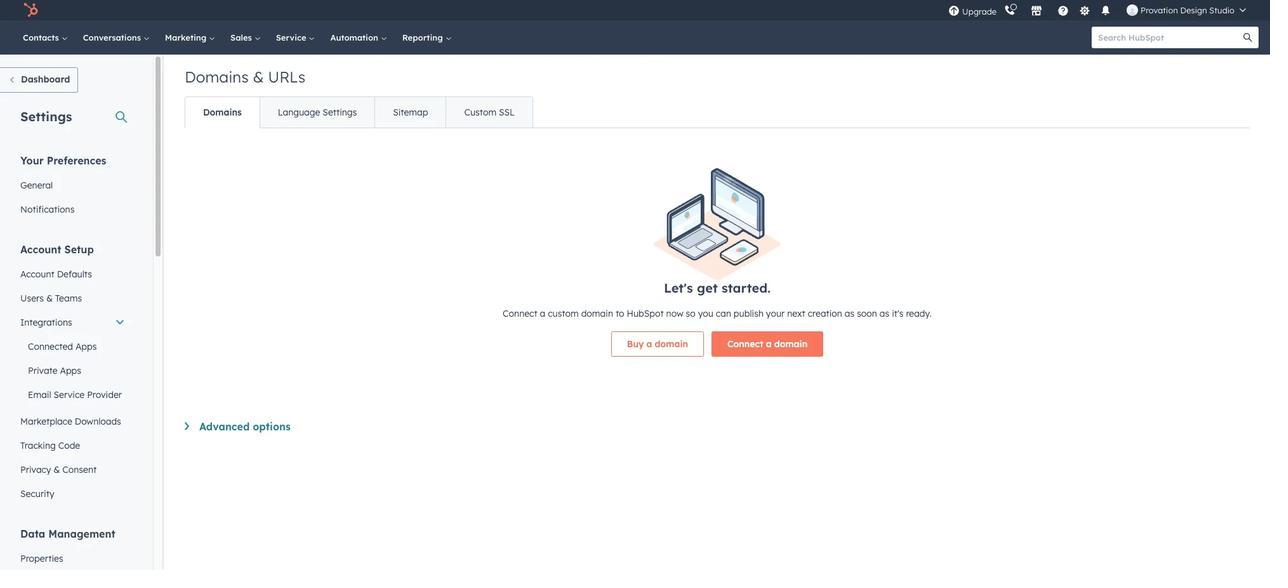 Task type: locate. For each thing, give the bounding box(es) containing it.
domain for connect a domain
[[774, 338, 808, 350]]

account defaults
[[20, 268, 92, 280]]

navigation containing domains
[[185, 96, 533, 128]]

conversations link
[[75, 20, 157, 55]]

domain down now
[[655, 338, 688, 350]]

sales
[[230, 32, 254, 43]]

caret image
[[185, 422, 189, 430]]

settings down dashboard
[[20, 109, 72, 124]]

search image
[[1243, 33, 1252, 42]]

domain inside the connect a domain link
[[774, 338, 808, 350]]

2 horizontal spatial domain
[[774, 338, 808, 350]]

started.
[[722, 280, 771, 296]]

settings right language
[[323, 107, 357, 118]]

1 horizontal spatial service
[[276, 32, 309, 43]]

automation
[[330, 32, 381, 43]]

design
[[1180, 5, 1207, 15]]

custom ssl
[[464, 107, 515, 118]]

1 horizontal spatial &
[[54, 464, 60, 475]]

0 horizontal spatial as
[[845, 308, 855, 319]]

1 vertical spatial account
[[20, 268, 54, 280]]

advanced
[[199, 420, 250, 433]]

creation
[[808, 308, 842, 319]]

your preferences
[[20, 154, 106, 167]]

domains & urls
[[185, 67, 305, 86]]

domains inside 'link'
[[203, 107, 242, 118]]

2 vertical spatial &
[[54, 464, 60, 475]]

domain
[[581, 308, 613, 319], [655, 338, 688, 350], [774, 338, 808, 350]]

navigation
[[185, 96, 533, 128]]

0 vertical spatial domains
[[185, 67, 249, 86]]

domain inside buy a domain button
[[655, 338, 688, 350]]

as
[[845, 308, 855, 319], [880, 308, 889, 319]]

language
[[278, 107, 320, 118]]

connect for connect a domain
[[727, 338, 763, 350]]

a left custom on the bottom of the page
[[540, 308, 545, 319]]

properties link
[[13, 547, 133, 570]]

privacy & consent link
[[13, 458, 133, 482]]

notifications
[[20, 204, 75, 215]]

0 horizontal spatial service
[[54, 389, 85, 401]]

& for users
[[46, 293, 53, 304]]

settings link
[[1077, 3, 1092, 17]]

a inside button
[[646, 338, 652, 350]]

0 horizontal spatial settings
[[20, 109, 72, 124]]

marketing link
[[157, 20, 223, 55]]

can
[[716, 308, 731, 319]]

connect a domain link
[[712, 331, 823, 357]]

2 horizontal spatial &
[[253, 67, 264, 86]]

1 vertical spatial service
[[54, 389, 85, 401]]

& right users
[[46, 293, 53, 304]]

1 horizontal spatial connect
[[727, 338, 763, 350]]

service down private apps link
[[54, 389, 85, 401]]

2 horizontal spatial a
[[766, 338, 772, 350]]

connect left custom on the bottom of the page
[[503, 308, 537, 319]]

users & teams link
[[13, 286, 133, 310]]

custom
[[548, 308, 579, 319]]

domain for buy a domain
[[655, 338, 688, 350]]

domains
[[185, 67, 249, 86], [203, 107, 242, 118]]

1 vertical spatial connect
[[727, 338, 763, 350]]

connect down publish
[[727, 338, 763, 350]]

2 as from the left
[[880, 308, 889, 319]]

reporting link
[[395, 20, 459, 55]]

domains for domains & urls
[[185, 67, 249, 86]]

provation design studio
[[1141, 5, 1235, 15]]

&
[[253, 67, 264, 86], [46, 293, 53, 304], [54, 464, 60, 475]]

0 vertical spatial &
[[253, 67, 264, 86]]

notifications link
[[13, 197, 133, 222]]

account up account defaults
[[20, 243, 61, 256]]

& for privacy
[[54, 464, 60, 475]]

apps for private apps
[[60, 365, 81, 376]]

connect for connect a custom domain to hubspot now so you can publish your next creation as soon as it's ready.
[[503, 308, 537, 319]]

let's
[[664, 280, 693, 296]]

general link
[[13, 173, 133, 197]]

1 vertical spatial domains
[[203, 107, 242, 118]]

tracking code
[[20, 440, 80, 451]]

domain down next
[[774, 338, 808, 350]]

settings
[[323, 107, 357, 118], [20, 109, 72, 124]]

advanced options
[[199, 420, 291, 433]]

teams
[[55, 293, 82, 304]]

privacy
[[20, 464, 51, 475]]

account for account setup
[[20, 243, 61, 256]]

data
[[20, 527, 45, 540]]

tracking
[[20, 440, 56, 451]]

studio
[[1209, 5, 1235, 15]]

1 as from the left
[[845, 308, 855, 319]]

apps
[[75, 341, 97, 352], [60, 365, 81, 376]]

account up users
[[20, 268, 54, 280]]

1 vertical spatial &
[[46, 293, 53, 304]]

1 horizontal spatial as
[[880, 308, 889, 319]]

marketplaces button
[[1023, 0, 1050, 20]]

1 horizontal spatial settings
[[323, 107, 357, 118]]

domains down 'domains & urls'
[[203, 107, 242, 118]]

as left soon
[[845, 308, 855, 319]]

a down your at bottom
[[766, 338, 772, 350]]

service up urls
[[276, 32, 309, 43]]

marketing
[[165, 32, 209, 43]]

contacts link
[[15, 20, 75, 55]]

0 horizontal spatial a
[[540, 308, 545, 319]]

0 vertical spatial account
[[20, 243, 61, 256]]

ssl
[[499, 107, 515, 118]]

provation design studio button
[[1119, 0, 1254, 20]]

account
[[20, 243, 61, 256], [20, 268, 54, 280]]

0 vertical spatial apps
[[75, 341, 97, 352]]

soon
[[857, 308, 877, 319]]

tracking code link
[[13, 434, 133, 458]]

security
[[20, 488, 54, 500]]

apps down connected apps link
[[60, 365, 81, 376]]

menu
[[947, 0, 1255, 20]]

2 account from the top
[[20, 268, 54, 280]]

a
[[540, 308, 545, 319], [646, 338, 652, 350], [766, 338, 772, 350]]

0 horizontal spatial &
[[46, 293, 53, 304]]

0 horizontal spatial connect
[[503, 308, 537, 319]]

james peterson image
[[1127, 4, 1138, 16]]

0 vertical spatial service
[[276, 32, 309, 43]]

sales link
[[223, 20, 268, 55]]

a right buy
[[646, 338, 652, 350]]

apps down integrations button
[[75, 341, 97, 352]]

privacy & consent
[[20, 464, 97, 475]]

& right privacy
[[54, 464, 60, 475]]

properties
[[20, 553, 63, 564]]

domain left to
[[581, 308, 613, 319]]

options
[[253, 420, 291, 433]]

1 vertical spatial apps
[[60, 365, 81, 376]]

let's get started.
[[664, 280, 771, 296]]

notifications button
[[1095, 0, 1117, 20]]

account setup element
[[13, 242, 133, 506]]

email
[[28, 389, 51, 401]]

1 horizontal spatial domain
[[655, 338, 688, 350]]

connect
[[503, 308, 537, 319], [727, 338, 763, 350]]

as left it's
[[880, 308, 889, 319]]

0 horizontal spatial domain
[[581, 308, 613, 319]]

language settings
[[278, 107, 357, 118]]

now
[[666, 308, 683, 319]]

sitemap link
[[375, 97, 446, 128]]

1 horizontal spatial a
[[646, 338, 652, 350]]

help image
[[1058, 6, 1069, 17]]

& left urls
[[253, 67, 264, 86]]

1 account from the top
[[20, 243, 61, 256]]

0 vertical spatial connect
[[503, 308, 537, 319]]

service
[[276, 32, 309, 43], [54, 389, 85, 401]]

domains up domains 'link' at the top left of the page
[[185, 67, 249, 86]]

domains for domains
[[203, 107, 242, 118]]



Task type: vqa. For each thing, say whether or not it's contained in the screenshot.
menu item
no



Task type: describe. For each thing, give the bounding box(es) containing it.
get
[[697, 280, 718, 296]]

upgrade image
[[948, 5, 960, 17]]

menu containing provation design studio
[[947, 0, 1255, 20]]

account defaults link
[[13, 262, 133, 286]]

service link
[[268, 20, 323, 55]]

advanced options button
[[185, 420, 1250, 433]]

private apps
[[28, 365, 81, 376]]

conversations
[[83, 32, 143, 43]]

private apps link
[[13, 359, 133, 383]]

calling icon button
[[999, 2, 1021, 18]]

security link
[[13, 482, 133, 506]]

preferences
[[47, 154, 106, 167]]

sitemap
[[393, 107, 428, 118]]

connected apps
[[28, 341, 97, 352]]

provider
[[87, 389, 122, 401]]

to
[[616, 308, 624, 319]]

settings image
[[1079, 5, 1090, 17]]

it's
[[892, 308, 904, 319]]

setup
[[64, 243, 94, 256]]

a for buy a domain
[[646, 338, 652, 350]]

hubspot
[[627, 308, 664, 319]]

ready.
[[906, 308, 932, 319]]

urls
[[268, 67, 305, 86]]

code
[[58, 440, 80, 451]]

next
[[787, 308, 805, 319]]

Search HubSpot search field
[[1092, 27, 1247, 48]]

apps for connected apps
[[75, 341, 97, 352]]

your
[[766, 308, 785, 319]]

general
[[20, 180, 53, 191]]

custom
[[464, 107, 496, 118]]

defaults
[[57, 268, 92, 280]]

help button
[[1052, 0, 1074, 20]]

marketplace downloads
[[20, 416, 121, 427]]

account for account defaults
[[20, 268, 54, 280]]

management
[[48, 527, 115, 540]]

marketplaces image
[[1031, 6, 1042, 17]]

marketplace downloads link
[[13, 409, 133, 434]]

data management element
[[13, 527, 133, 570]]

marketplace
[[20, 416, 72, 427]]

domains link
[[185, 97, 260, 128]]

dashboard link
[[0, 67, 78, 93]]

automation link
[[323, 20, 395, 55]]

data management
[[20, 527, 115, 540]]

buy a domain button
[[611, 331, 704, 357]]

& for domains
[[253, 67, 264, 86]]

a for connect a domain
[[766, 338, 772, 350]]

downloads
[[75, 416, 121, 427]]

upgrade
[[962, 6, 997, 16]]

account setup
[[20, 243, 94, 256]]

service inside account setup element
[[54, 389, 85, 401]]

connected
[[28, 341, 73, 352]]

your
[[20, 154, 44, 167]]

reporting
[[402, 32, 445, 43]]

search button
[[1237, 27, 1259, 48]]

a for connect a custom domain to hubspot now so you can publish your next creation as soon as it's ready.
[[540, 308, 545, 319]]

notifications image
[[1100, 6, 1112, 17]]

you
[[698, 308, 713, 319]]

users
[[20, 293, 44, 304]]

email service provider link
[[13, 383, 133, 407]]

contacts
[[23, 32, 61, 43]]

private
[[28, 365, 57, 376]]

custom ssl link
[[446, 97, 533, 128]]

buy a domain
[[627, 338, 688, 350]]

your preferences element
[[13, 154, 133, 222]]

hubspot image
[[23, 3, 38, 18]]

connect a custom domain to hubspot now so you can publish your next creation as soon as it's ready.
[[503, 308, 932, 319]]

so
[[686, 308, 696, 319]]

calling icon image
[[1004, 5, 1016, 17]]

users & teams
[[20, 293, 82, 304]]

connected apps link
[[13, 335, 133, 359]]

publish
[[734, 308, 764, 319]]

hubspot link
[[15, 3, 48, 18]]

consent
[[62, 464, 97, 475]]

connect a domain
[[727, 338, 808, 350]]

dashboard
[[21, 74, 70, 85]]

buy
[[627, 338, 644, 350]]

provation
[[1141, 5, 1178, 15]]



